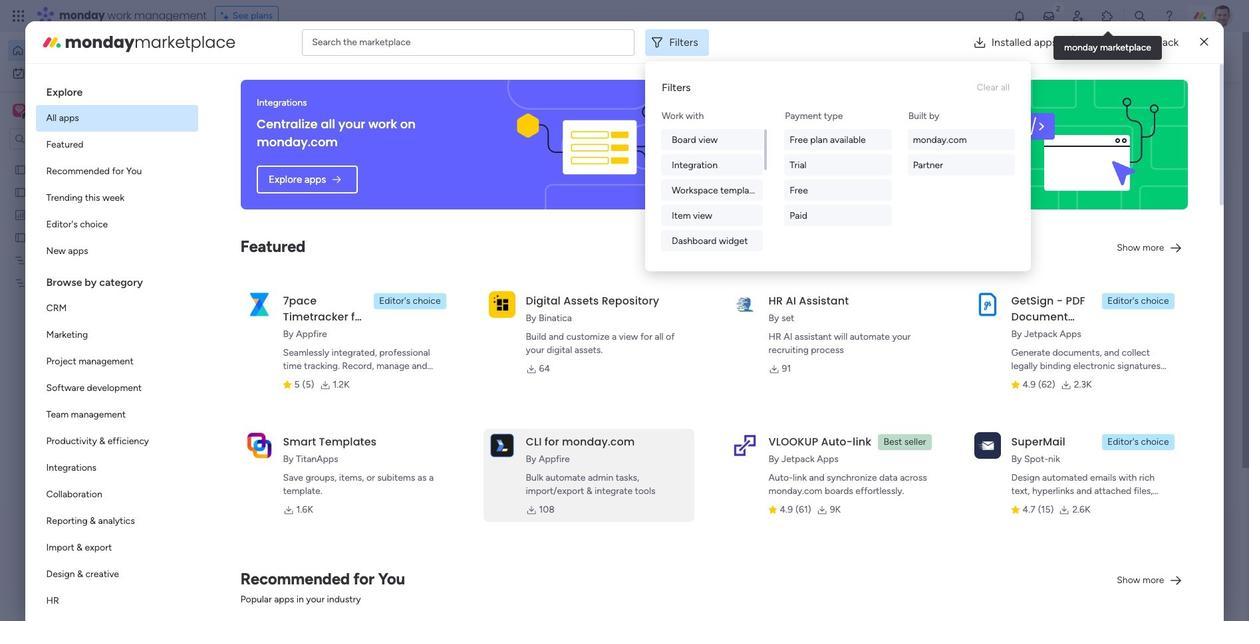 Task type: vqa. For each thing, say whether or not it's contained in the screenshot.
Tunes
no



Task type: locate. For each thing, give the bounding box(es) containing it.
1 horizontal spatial dapulse x slim image
[[1200, 34, 1208, 50]]

public board image
[[14, 186, 27, 198], [14, 231, 27, 243]]

2 banner logo image from the left
[[999, 80, 1172, 210]]

public board image
[[14, 163, 27, 176], [262, 243, 277, 257]]

2 public board image from the top
[[14, 231, 27, 243]]

1 vertical spatial heading
[[36, 265, 198, 295]]

2 workspace image from the left
[[15, 103, 24, 118]]

component image
[[732, 264, 744, 276], [262, 427, 274, 439]]

0 vertical spatial heading
[[36, 74, 198, 105]]

banner logo image
[[515, 80, 688, 210], [999, 80, 1172, 210]]

1 horizontal spatial banner logo image
[[999, 80, 1172, 210]]

heading
[[36, 74, 198, 105], [36, 265, 198, 295]]

0 horizontal spatial dapulse x slim image
[[1169, 96, 1185, 112]]

2 image
[[1052, 1, 1064, 16]]

0 horizontal spatial public board image
[[14, 163, 27, 176]]

dapulse x slim image
[[1200, 34, 1208, 50], [1169, 96, 1185, 112]]

1 public board image from the top
[[14, 186, 27, 198]]

check circle image
[[1010, 125, 1018, 135], [1010, 142, 1018, 152]]

app logo image
[[246, 291, 272, 318], [489, 291, 515, 318], [731, 291, 758, 318], [974, 291, 1001, 318], [246, 432, 272, 459], [489, 432, 515, 459], [731, 432, 758, 459], [974, 432, 1001, 459]]

public board image inside quick search results list box
[[262, 243, 277, 257]]

workspace image
[[13, 103, 26, 118], [15, 103, 24, 118]]

v2 bolt switch image
[[1104, 50, 1112, 64]]

0 vertical spatial dapulse x slim image
[[1200, 34, 1208, 50]]

1 horizontal spatial component image
[[732, 264, 744, 276]]

1 vertical spatial check circle image
[[1010, 142, 1018, 152]]

1 vertical spatial public board image
[[14, 231, 27, 243]]

0 vertical spatial public board image
[[14, 163, 27, 176]]

2 heading from the top
[[36, 265, 198, 295]]

0 horizontal spatial banner logo image
[[515, 80, 688, 210]]

0 vertical spatial check circle image
[[1010, 125, 1018, 135]]

1 horizontal spatial public board image
[[262, 243, 277, 257]]

notifications image
[[1013, 9, 1026, 23]]

0 vertical spatial public board image
[[14, 186, 27, 198]]

add to favorites image
[[686, 243, 700, 256]]

public board image up public dashboard image
[[14, 186, 27, 198]]

terry turtle image
[[277, 595, 303, 621]]

circle o image
[[1010, 159, 1018, 169]]

1 vertical spatial component image
[[262, 427, 274, 439]]

select product image
[[12, 9, 25, 23]]

v2 user feedback image
[[1001, 49, 1010, 64]]

1 horizontal spatial monday marketplace image
[[1101, 9, 1114, 23]]

1 vertical spatial monday marketplace image
[[41, 32, 62, 53]]

1 vertical spatial public board image
[[262, 243, 277, 257]]

monday marketplace image
[[1101, 9, 1114, 23], [41, 32, 62, 53]]

option
[[8, 40, 162, 61], [8, 63, 162, 84], [36, 105, 198, 132], [36, 132, 198, 158], [0, 157, 170, 160], [36, 158, 198, 185], [36, 185, 198, 212], [36, 212, 198, 238], [36, 238, 198, 265], [36, 295, 198, 322], [36, 322, 198, 349], [36, 349, 198, 375], [36, 375, 198, 402], [36, 402, 198, 428], [36, 428, 198, 455], [36, 455, 198, 482], [36, 482, 198, 508], [36, 508, 198, 535], [36, 535, 198, 561], [36, 561, 198, 588], [36, 588, 198, 615]]

see plans image
[[221, 9, 233, 23]]

1 check circle image from the top
[[1010, 125, 1018, 135]]

list box
[[36, 74, 198, 621], [0, 155, 170, 473]]

search everything image
[[1133, 9, 1147, 23]]

public board image down public dashboard image
[[14, 231, 27, 243]]

templates image image
[[1002, 268, 1177, 359]]



Task type: describe. For each thing, give the bounding box(es) containing it.
invite members image
[[1072, 9, 1085, 23]]

quick search results list box
[[245, 124, 958, 464]]

0 vertical spatial component image
[[732, 264, 744, 276]]

0 horizontal spatial component image
[[262, 427, 274, 439]]

2 check circle image from the top
[[1010, 142, 1018, 152]]

close recently visited image
[[245, 108, 261, 124]]

update feed image
[[1042, 9, 1056, 23]]

1 banner logo image from the left
[[515, 80, 688, 210]]

0 horizontal spatial monday marketplace image
[[41, 32, 62, 53]]

0 vertical spatial monday marketplace image
[[1101, 9, 1114, 23]]

Search in workspace field
[[28, 131, 111, 147]]

public dashboard image
[[14, 208, 27, 221]]

public dashboard image
[[732, 243, 746, 257]]

1 vertical spatial dapulse x slim image
[[1169, 96, 1185, 112]]

circle o image
[[1010, 176, 1018, 186]]

getting started element
[[990, 485, 1189, 538]]

terry turtle image
[[1212, 5, 1233, 27]]

help image
[[1163, 9, 1176, 23]]

workspace selection element
[[13, 102, 111, 120]]

1 workspace image from the left
[[13, 103, 26, 118]]

1 heading from the top
[[36, 74, 198, 105]]



